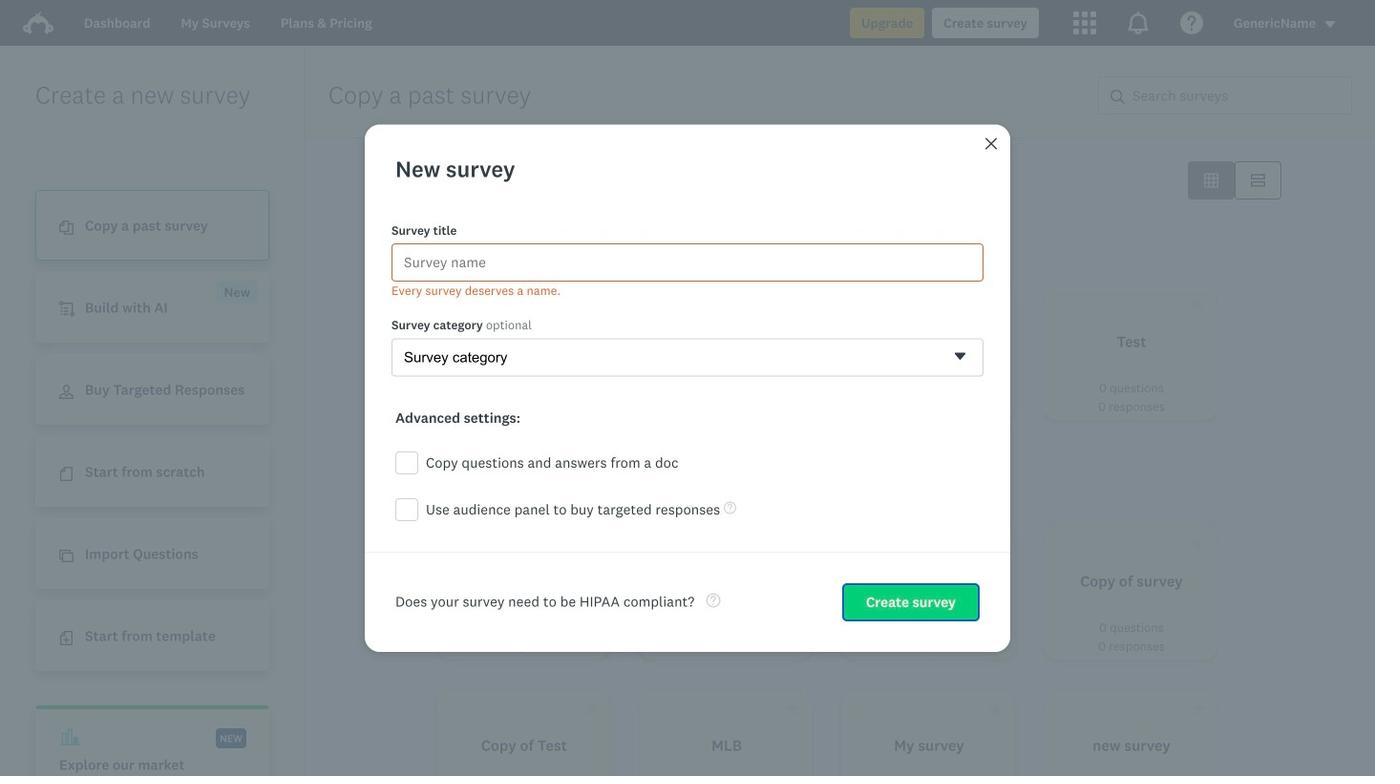 Task type: describe. For each thing, give the bounding box(es) containing it.
document image
[[59, 467, 74, 482]]

1 horizontal spatial help image
[[724, 502, 737, 514]]

documentplus image
[[59, 632, 74, 646]]

grid image
[[1204, 173, 1219, 188]]

documentclone image
[[59, 221, 74, 235]]

help icon image
[[1180, 11, 1203, 34]]

notification center icon image
[[1127, 11, 1150, 34]]

textboxmultiple image
[[1251, 173, 1265, 188]]

2 starfilled image from the left
[[989, 702, 1003, 716]]



Task type: vqa. For each thing, say whether or not it's contained in the screenshot.
2nd StarFilled icon from the bottom of the page
yes



Task type: locate. For each thing, give the bounding box(es) containing it.
search image
[[1111, 90, 1125, 104]]

1 starfilled image from the left
[[786, 702, 800, 716]]

1 vertical spatial help image
[[706, 594, 720, 608]]

close image
[[984, 136, 999, 151], [986, 138, 997, 149]]

Search surveys field
[[1125, 77, 1351, 114]]

clone image
[[59, 549, 74, 564]]

0 horizontal spatial help image
[[706, 594, 720, 608]]

products icon image
[[1073, 11, 1096, 34], [1073, 11, 1096, 34]]

0 horizontal spatial starfilled image
[[786, 702, 800, 716]]

user image
[[59, 385, 74, 399]]

brand logo image
[[23, 8, 53, 38], [23, 11, 53, 34]]

starfilled image
[[786, 702, 800, 716], [989, 702, 1003, 716]]

dialog
[[365, 124, 1010, 652]]

Survey name field
[[392, 243, 984, 282]]

help image
[[724, 502, 737, 514], [706, 594, 720, 608]]

starfilled image
[[1191, 298, 1205, 312], [1191, 538, 1205, 552], [584, 702, 598, 716], [1191, 702, 1205, 716]]

dropdown arrow icon image
[[1324, 18, 1337, 31], [1325, 21, 1335, 28]]

1 horizontal spatial starfilled image
[[989, 702, 1003, 716]]

1 brand logo image from the top
[[23, 8, 53, 38]]

2 brand logo image from the top
[[23, 11, 53, 34]]

0 vertical spatial help image
[[724, 502, 737, 514]]



